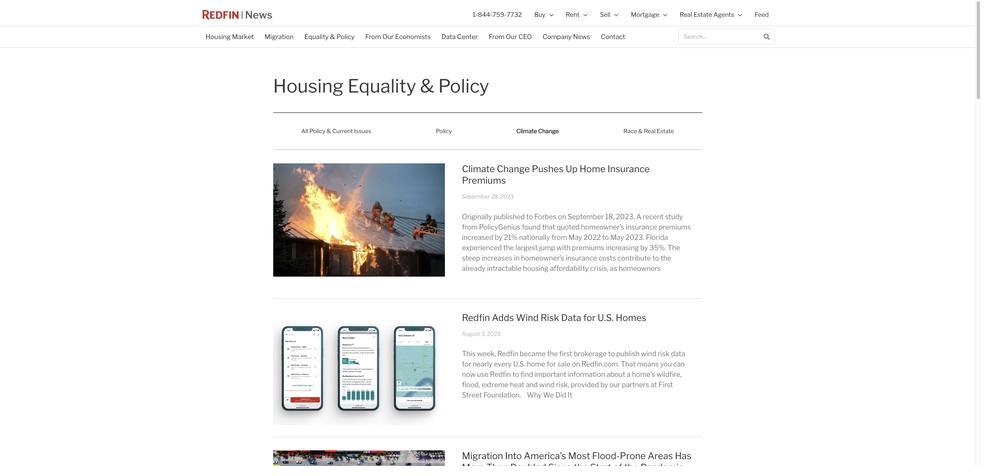 Task type: vqa. For each thing, say whether or not it's contained in the screenshot.
EVERY
yes



Task type: locate. For each thing, give the bounding box(es) containing it.
for up brokerage
[[583, 313, 596, 324]]

migration right market
[[265, 33, 294, 41]]

a
[[627, 371, 631, 379]]

september
[[462, 194, 490, 200], [568, 213, 604, 221]]

race & real estate link
[[595, 123, 703, 140]]

prone
[[620, 451, 646, 462]]

1 vertical spatial homeowner's
[[521, 254, 564, 262]]

1 horizontal spatial from
[[552, 234, 567, 242]]

premiums
[[659, 223, 691, 231], [572, 244, 605, 252]]

crisis,
[[590, 265, 609, 273]]

0 vertical spatial insurance
[[626, 223, 657, 231]]

insurance up affordability
[[566, 254, 597, 262]]

1 horizontal spatial wind
[[641, 350, 656, 359]]

equality & policy
[[304, 33, 355, 41]]

on right sale
[[572, 361, 580, 369]]

None search field
[[679, 29, 775, 44]]

0 vertical spatial premiums
[[659, 223, 691, 231]]

that
[[542, 223, 555, 231]]

on up "quoted"
[[558, 213, 566, 221]]

2023. up increasing
[[626, 234, 645, 242]]

redfin up august
[[462, 313, 490, 324]]

to
[[602, 234, 609, 242], [653, 254, 659, 262], [608, 350, 615, 359], [513, 371, 519, 379]]

originally published to forbes on september 18, 2023. a recent study from policygenius found that quoted homeowner's insurance premiums increased by 21% nationally from may 2022 to may 2023. florida experienced the largest jump with premiums increasing by 35%. the steep increases in homeowner's insurance costs contribute to the already intractable housing affordability crisis, as homeowners
[[462, 213, 691, 273]]

2023 for adds
[[487, 331, 501, 338]]

1 vertical spatial premiums
[[572, 244, 605, 252]]

buy link
[[528, 0, 560, 30]]

1 vertical spatial 2023
[[487, 331, 501, 338]]

for up important on the right
[[547, 361, 556, 369]]

redfin down every
[[490, 371, 511, 379]]

to up 'redfin.com.'
[[608, 350, 615, 359]]

1 vertical spatial september
[[568, 213, 604, 221]]

1 horizontal spatial from
[[489, 33, 505, 41]]

0 vertical spatial real
[[680, 11, 692, 18]]

migration into america's most flood-prone areas has more than doubled since the start of the pandemic link
[[462, 451, 692, 467]]

change inside climate change pushes up home insurance premiums
[[497, 164, 530, 175]]

climate inside climate change pushes up home insurance premiums
[[462, 164, 495, 175]]

1 vertical spatial change
[[497, 164, 530, 175]]

quoted
[[557, 223, 580, 231]]

insurance
[[626, 223, 657, 231], [566, 254, 597, 262]]

0 horizontal spatial by
[[495, 234, 503, 242]]

1 horizontal spatial u.s.
[[598, 313, 614, 324]]

change inside 'link'
[[538, 128, 559, 135]]

1 vertical spatial by
[[641, 244, 648, 252]]

from down originally
[[462, 223, 478, 231]]

data
[[442, 33, 456, 41], [561, 313, 581, 324]]

affordability
[[550, 265, 589, 273]]

with
[[557, 244, 571, 252]]

migration up more
[[462, 451, 503, 462]]

0 horizontal spatial may
[[569, 234, 582, 242]]

into
[[505, 451, 522, 462]]

florida
[[646, 234, 668, 242]]

september 28, 2023
[[462, 194, 514, 200]]

september down premiums
[[462, 194, 490, 200]]

extreme
[[482, 382, 509, 390]]

0 horizontal spatial u.s.
[[513, 361, 526, 369]]

1 vertical spatial insurance
[[566, 254, 597, 262]]

2023. left a
[[616, 213, 635, 221]]

street
[[462, 392, 482, 400]]

experienced
[[462, 244, 502, 252]]

change up pushes
[[538, 128, 559, 135]]

search image
[[764, 34, 770, 40]]

all policy & current issues
[[301, 128, 371, 135]]

policy inside "link"
[[436, 128, 452, 135]]

wind up means
[[641, 350, 656, 359]]

increases
[[482, 254, 513, 262]]

climate inside 'link'
[[517, 128, 537, 135]]

from
[[365, 33, 381, 41], [489, 33, 505, 41]]

the down 'prone'
[[625, 463, 639, 467]]

0 vertical spatial data
[[442, 33, 456, 41]]

0 vertical spatial 2023
[[500, 194, 514, 200]]

first
[[560, 350, 572, 359]]

1 vertical spatial housing
[[273, 75, 344, 97]]

recent
[[643, 213, 664, 221]]

risk,
[[556, 382, 569, 390]]

data left center
[[442, 33, 456, 41]]

1 horizontal spatial on
[[572, 361, 580, 369]]

1 horizontal spatial our
[[506, 33, 517, 41]]

insurance down a
[[626, 223, 657, 231]]

0 horizontal spatial insurance
[[566, 254, 597, 262]]

1 vertical spatial on
[[572, 361, 580, 369]]

1 horizontal spatial change
[[538, 128, 559, 135]]

1 vertical spatial u.s.
[[513, 361, 526, 369]]

wind up we
[[539, 382, 555, 390]]

1 vertical spatial wind
[[539, 382, 555, 390]]

0 vertical spatial redfin
[[462, 313, 490, 324]]

from
[[462, 223, 478, 231], [552, 234, 567, 242]]

our
[[610, 382, 621, 390]]

1 vertical spatial real
[[644, 128, 656, 135]]

information
[[568, 371, 605, 379]]

1 horizontal spatial september
[[568, 213, 604, 221]]

rent
[[566, 11, 580, 18]]

1 horizontal spatial data
[[561, 313, 581, 324]]

mortgage
[[631, 11, 659, 18]]

by left our
[[601, 382, 608, 390]]

provided
[[571, 382, 599, 390]]

of
[[614, 463, 623, 467]]

u.s. inside this week, redfin became the first brokerage to publish wind risk data for nearly every u.s. home for sale on redfin.com. that means you can now use redfin to find important information about a home's wildfire, flood, extreme heat and wind risk, provided by our partners at first street foundation.    why we did it
[[513, 361, 526, 369]]

partners
[[622, 382, 649, 390]]

0 horizontal spatial september
[[462, 194, 490, 200]]

0 horizontal spatial homeowner's
[[521, 254, 564, 262]]

1 from from the left
[[365, 33, 381, 41]]

sell
[[600, 11, 611, 18]]

2 our from the left
[[506, 33, 517, 41]]

0 horizontal spatial change
[[497, 164, 530, 175]]

1 horizontal spatial climate
[[517, 128, 537, 135]]

1 horizontal spatial real
[[680, 11, 692, 18]]

migration inside 'migration into america's most flood-prone areas has more than doubled since the start of the pandemic'
[[462, 451, 503, 462]]

by left 35%.
[[641, 244, 648, 252]]

0 horizontal spatial estate
[[657, 128, 674, 135]]

1-
[[473, 11, 478, 18]]

homeowner's down jump
[[521, 254, 564, 262]]

may up increasing
[[611, 234, 624, 242]]

for up now
[[462, 361, 471, 369]]

0 horizontal spatial data
[[442, 33, 456, 41]]

equality
[[304, 33, 329, 41], [348, 75, 416, 97]]

wind
[[641, 350, 656, 359], [539, 382, 555, 390]]

our inside from our ceo link
[[506, 33, 517, 41]]

by down policygenius
[[495, 234, 503, 242]]

that
[[621, 361, 636, 369]]

0 vertical spatial change
[[538, 128, 559, 135]]

premiums down "study"
[[659, 223, 691, 231]]

0 horizontal spatial equality
[[304, 33, 329, 41]]

real right race
[[644, 128, 656, 135]]

1 vertical spatial 2023.
[[626, 234, 645, 242]]

may
[[569, 234, 582, 242], [611, 234, 624, 242]]

the
[[503, 244, 514, 252], [661, 254, 672, 262], [547, 350, 558, 359], [574, 463, 588, 467], [625, 463, 639, 467]]

0 vertical spatial on
[[558, 213, 566, 221]]

0 horizontal spatial our
[[383, 33, 394, 41]]

data center
[[442, 33, 478, 41]]

our for economists
[[383, 33, 394, 41]]

real right mortgage link on the right top of page
[[680, 11, 692, 18]]

contact
[[601, 33, 625, 41]]

pushes
[[532, 164, 564, 175]]

our left economists
[[383, 33, 394, 41]]

all policy & current issues link
[[273, 123, 400, 140]]

0 horizontal spatial real
[[644, 128, 656, 135]]

home
[[580, 164, 606, 175]]

u.s. left homes
[[598, 313, 614, 324]]

0 vertical spatial homeowner's
[[581, 223, 625, 231]]

climate change
[[517, 128, 559, 135]]

1 vertical spatial estate
[[657, 128, 674, 135]]

premiums down the "2022" in the bottom right of the page
[[572, 244, 605, 252]]

migration into america's most flood-prone areas has more than doubled since the start of the pandemic
[[462, 451, 692, 467]]

housing market
[[206, 33, 254, 41]]

from up the with
[[552, 234, 567, 242]]

0 horizontal spatial migration
[[265, 33, 294, 41]]

2023 right the 3,
[[487, 331, 501, 338]]

& inside equality & policy link
[[330, 33, 335, 41]]

0 vertical spatial by
[[495, 234, 503, 242]]

the down the on the bottom of the page
[[661, 254, 672, 262]]

1 our from the left
[[383, 33, 394, 41]]

housing
[[523, 265, 549, 273]]

1 horizontal spatial homeowner's
[[581, 223, 625, 231]]

our left ceo
[[506, 33, 517, 41]]

to up heat at the bottom right
[[513, 371, 519, 379]]

on
[[558, 213, 566, 221], [572, 361, 580, 369]]

race & real estate
[[624, 128, 674, 135]]

2 vertical spatial by
[[601, 382, 608, 390]]

this week, redfin became the first brokerage to publish wind risk data for nearly every u.s. home for sale on redfin.com. that means you can now use redfin to find important information about a home's wildfire, flood, extreme heat and wind risk, provided by our partners at first street foundation.    why we did it
[[462, 350, 685, 400]]

climate for climate change pushes up home insurance premiums
[[462, 164, 495, 175]]

1 vertical spatial redfin
[[497, 350, 518, 359]]

redfin up every
[[497, 350, 518, 359]]

1 horizontal spatial migration
[[462, 451, 503, 462]]

1 vertical spatial migration
[[462, 451, 503, 462]]

0 vertical spatial u.s.
[[598, 313, 614, 324]]

759-
[[493, 11, 507, 18]]

from our economists
[[365, 33, 431, 41]]

2 from from the left
[[489, 33, 505, 41]]

21%
[[504, 234, 518, 242]]

homeowner's
[[581, 223, 625, 231], [521, 254, 564, 262]]

1 vertical spatial climate
[[462, 164, 495, 175]]

1 horizontal spatial by
[[601, 382, 608, 390]]

0 vertical spatial from
[[462, 223, 478, 231]]

0 vertical spatial estate
[[694, 11, 712, 18]]

the
[[668, 244, 680, 252]]

mortgage link
[[625, 0, 674, 30]]

0 vertical spatial housing
[[206, 33, 231, 41]]

the left first
[[547, 350, 558, 359]]

housing
[[206, 33, 231, 41], [273, 75, 344, 97]]

1 horizontal spatial estate
[[694, 11, 712, 18]]

data right risk
[[561, 313, 581, 324]]

& inside the all policy & current issues link
[[327, 128, 331, 135]]

homeowner's down 18,
[[581, 223, 625, 231]]

equality & policy link
[[299, 28, 360, 46]]

u.s. up find
[[513, 361, 526, 369]]

september up "quoted"
[[568, 213, 604, 221]]

estate left agents
[[694, 11, 712, 18]]

Search... search field
[[679, 30, 759, 44]]

pandemic
[[641, 463, 684, 467]]

2 horizontal spatial by
[[641, 244, 648, 252]]

by inside this week, redfin became the first brokerage to publish wind risk data for nearly every u.s. home for sale on redfin.com. that means you can now use redfin to find important information about a home's wildfire, flood, extreme heat and wind risk, provided by our partners at first street foundation.    why we did it
[[601, 382, 608, 390]]

0 horizontal spatial housing
[[206, 33, 231, 41]]

0 vertical spatial september
[[462, 194, 490, 200]]

estate right race
[[657, 128, 674, 135]]

housing for housing market
[[206, 33, 231, 41]]

about
[[607, 371, 626, 379]]

climate
[[517, 128, 537, 135], [462, 164, 495, 175]]

1 horizontal spatial may
[[611, 234, 624, 242]]

1 vertical spatial equality
[[348, 75, 416, 97]]

our for ceo
[[506, 33, 517, 41]]

0 vertical spatial climate
[[517, 128, 537, 135]]

1 horizontal spatial premiums
[[659, 223, 691, 231]]

0 horizontal spatial climate
[[462, 164, 495, 175]]

1 horizontal spatial insurance
[[626, 223, 657, 231]]

risk
[[658, 350, 670, 359]]

1 may from the left
[[569, 234, 582, 242]]

35%.
[[650, 244, 666, 252]]

increasing
[[606, 244, 639, 252]]

increased
[[462, 234, 494, 242]]

0 vertical spatial migration
[[265, 33, 294, 41]]

estate inside 'link'
[[694, 11, 712, 18]]

2023 for change
[[500, 194, 514, 200]]

0 horizontal spatial from
[[365, 33, 381, 41]]

1 horizontal spatial housing
[[273, 75, 344, 97]]

2023 right 28,
[[500, 194, 514, 200]]

change up premiums
[[497, 164, 530, 175]]

2023
[[500, 194, 514, 200], [487, 331, 501, 338]]

may down "quoted"
[[569, 234, 582, 242]]

1-844-759-7732 link
[[467, 0, 528, 30]]

our inside from our economists link
[[383, 33, 394, 41]]

0 horizontal spatial on
[[558, 213, 566, 221]]



Task type: describe. For each thing, give the bounding box(es) containing it.
844-
[[478, 11, 493, 18]]

1 horizontal spatial for
[[547, 361, 556, 369]]

center
[[457, 33, 478, 41]]

buy
[[534, 11, 546, 18]]

to down 35%.
[[653, 254, 659, 262]]

migration link
[[259, 28, 299, 46]]

study
[[665, 213, 683, 221]]

on inside originally published to forbes on september 18, 2023. a recent study from policygenius found that quoted homeowner's insurance premiums increased by 21% nationally from may 2022 to may 2023. florida experienced the largest jump with premiums increasing by 35%. the steep increases in homeowner's insurance costs contribute to the already intractable housing affordability crisis, as homeowners
[[558, 213, 566, 221]]

2022
[[584, 234, 601, 242]]

7732
[[507, 11, 522, 18]]

housing market link
[[200, 28, 259, 46]]

rent link
[[560, 0, 594, 30]]

can
[[674, 361, 685, 369]]

climate for climate change
[[517, 128, 537, 135]]

week,
[[477, 350, 496, 359]]

the inside this week, redfin became the first brokerage to publish wind risk data for nearly every u.s. home for sale on redfin.com. that means you can now use redfin to find important information about a home's wildfire, flood, extreme heat and wind risk, provided by our partners at first street foundation.    why we did it
[[547, 350, 558, 359]]

homeowners
[[619, 265, 661, 273]]

as
[[610, 265, 617, 273]]

since
[[548, 463, 572, 467]]

published
[[494, 213, 525, 221]]

up
[[566, 164, 578, 175]]

brokerage
[[574, 350, 607, 359]]

real estate agents link
[[674, 0, 749, 30]]

migration for migration into america's most flood-prone areas has more than doubled since the start of the pandemic
[[462, 451, 503, 462]]

already
[[462, 265, 486, 273]]

redfin.com.
[[582, 361, 620, 369]]

to forbes
[[526, 213, 557, 221]]

agents
[[714, 11, 735, 18]]

28,
[[491, 194, 499, 200]]

migration for migration
[[265, 33, 294, 41]]

heat
[[510, 382, 525, 390]]

race
[[624, 128, 637, 135]]

1 vertical spatial from
[[552, 234, 567, 242]]

than
[[487, 463, 508, 467]]

find
[[521, 371, 533, 379]]

home
[[527, 361, 546, 369]]

did
[[556, 392, 566, 400]]

from our ceo
[[489, 33, 532, 41]]

intractable
[[487, 265, 522, 273]]

climate change pushes up home insurance premiums link
[[462, 164, 650, 186]]

change for climate change
[[538, 128, 559, 135]]

0 horizontal spatial for
[[462, 361, 471, 369]]

september inside originally published to forbes on september 18, 2023. a recent study from policygenius found that quoted homeowner's insurance premiums increased by 21% nationally from may 2022 to may 2023. florida experienced the largest jump with premiums increasing by 35%. the steep increases in homeowner's insurance costs contribute to the already intractable housing affordability crisis, as homeowners
[[568, 213, 604, 221]]

real inside 'link'
[[680, 11, 692, 18]]

at
[[651, 382, 657, 390]]

0 vertical spatial 2023.
[[616, 213, 635, 221]]

means
[[637, 361, 659, 369]]

change for climate change pushes up home insurance premiums
[[497, 164, 530, 175]]

data center link
[[436, 28, 483, 46]]

all
[[301, 128, 308, 135]]

redfin adds wind risk data for u.s. homes link
[[462, 313, 647, 324]]

largest
[[516, 244, 538, 252]]

you
[[660, 361, 672, 369]]

0 vertical spatial equality
[[304, 33, 329, 41]]

it
[[568, 392, 573, 400]]

from for from our economists
[[365, 33, 381, 41]]

nearly
[[473, 361, 493, 369]]

the down 21%
[[503, 244, 514, 252]]

& inside race & real estate link
[[638, 128, 643, 135]]

sell link
[[594, 0, 625, 30]]

from for from our ceo
[[489, 33, 505, 41]]

august
[[462, 331, 480, 338]]

issues
[[354, 128, 371, 135]]

economists
[[395, 33, 431, 41]]

1 horizontal spatial equality
[[348, 75, 416, 97]]

real estate agents
[[680, 11, 735, 18]]

we
[[543, 392, 554, 400]]

on inside this week, redfin became the first brokerage to publish wind risk data for nearly every u.s. home for sale on redfin.com. that means you can now use redfin to find important information about a home's wildfire, flood, extreme heat and wind risk, provided by our partners at first street foundation.    why we did it
[[572, 361, 580, 369]]

0 horizontal spatial premiums
[[572, 244, 605, 252]]

found
[[522, 223, 541, 231]]

0 horizontal spatial from
[[462, 223, 478, 231]]

first
[[659, 382, 673, 390]]

climate change pushes up home insurance premiums
[[462, 164, 650, 186]]

august 3, 2023
[[462, 331, 501, 338]]

risk
[[541, 313, 559, 324]]

1 vertical spatial data
[[561, 313, 581, 324]]

has
[[675, 451, 692, 462]]

2 may from the left
[[611, 234, 624, 242]]

housing for housing equality & policy
[[273, 75, 344, 97]]

wind
[[516, 313, 539, 324]]

market
[[232, 33, 254, 41]]

2 vertical spatial redfin
[[490, 371, 511, 379]]

important
[[535, 371, 567, 379]]

to right the "2022" in the bottom right of the page
[[602, 234, 609, 242]]

insurance
[[608, 164, 650, 175]]

jump
[[539, 244, 555, 252]]

ceo
[[519, 33, 532, 41]]

home's
[[632, 371, 655, 379]]

most
[[568, 451, 590, 462]]

3,
[[481, 331, 486, 338]]

a
[[637, 213, 642, 221]]

contribute
[[618, 254, 651, 262]]

the down most
[[574, 463, 588, 467]]

america's
[[524, 451, 566, 462]]

2 horizontal spatial for
[[583, 313, 596, 324]]

originally
[[462, 213, 492, 221]]

areas
[[648, 451, 673, 462]]

premiums
[[462, 175, 506, 186]]

company
[[543, 33, 572, 41]]

redfin now displays first street foundation's wind factor data for all u.s. for-sale homes. image
[[267, 312, 450, 426]]

became
[[520, 350, 546, 359]]

0 vertical spatial wind
[[641, 350, 656, 359]]

start
[[590, 463, 612, 467]]

feed link
[[749, 0, 775, 30]]

steep
[[462, 254, 480, 262]]

18,
[[605, 213, 615, 221]]

flood-
[[592, 451, 620, 462]]

redfin real estate news image
[[200, 7, 274, 23]]

policygenius
[[479, 223, 521, 231]]

0 horizontal spatial wind
[[539, 382, 555, 390]]

data
[[671, 350, 685, 359]]

now
[[462, 371, 476, 379]]

1-844-759-7732
[[473, 11, 522, 18]]



